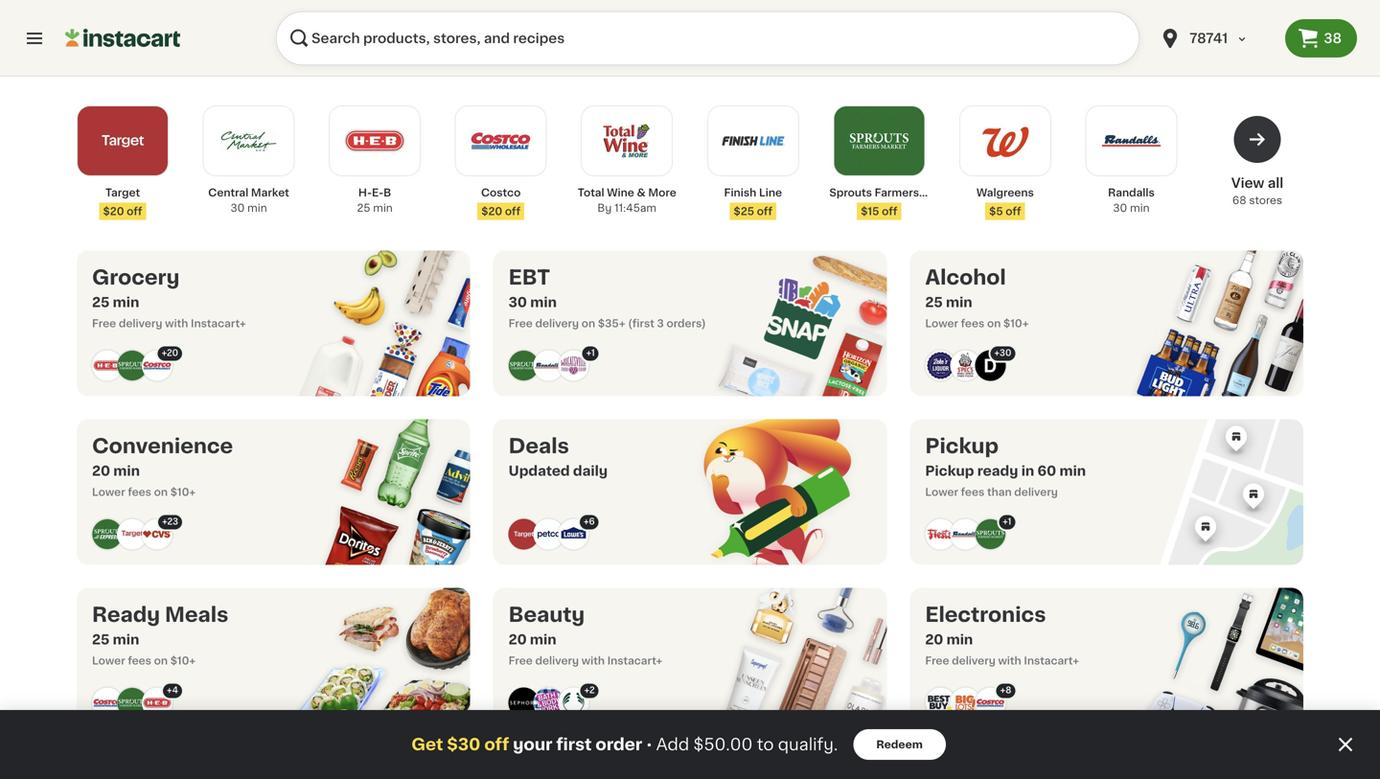 Task type: vqa. For each thing, say whether or not it's contained in the screenshot.


Task type: describe. For each thing, give the bounding box(es) containing it.
free for grocery
[[92, 318, 116, 329]]

petco logo image
[[534, 519, 564, 550]]

meals
[[165, 605, 229, 625]]

alcohol 25 min lower fees on $10+
[[926, 267, 1029, 329]]

$35+
[[598, 318, 626, 329]]

costco
[[481, 187, 521, 198]]

grocery 25 min free delivery with instacart+
[[92, 267, 246, 329]]

on inside ready meals 25 min lower fees on $10+
[[154, 656, 168, 666]]

+ 20
[[162, 349, 178, 358]]

38 button
[[1286, 19, 1358, 58]]

randalls image
[[1099, 108, 1164, 174]]

h-e-b 25 min
[[357, 187, 393, 213]]

electronics
[[926, 605, 1046, 625]]

min inside alcohol 25 min lower fees on $10+
[[946, 296, 973, 309]]

+ 8
[[1001, 686, 1012, 695]]

0 vertical spatial h-e-b logo image
[[92, 350, 123, 381]]

fees inside convenience 20 min lower fees on $10+
[[128, 487, 151, 498]]

central
[[208, 187, 249, 198]]

deals updated daily
[[509, 436, 608, 478]]

2 pickup from the top
[[926, 465, 975, 478]]

free for ebt
[[509, 318, 533, 329]]

ready
[[92, 605, 160, 625]]

cvs® logo image
[[142, 519, 173, 550]]

qualify.
[[778, 737, 838, 753]]

25 inside alcohol 25 min lower fees on $10+
[[926, 296, 943, 309]]

walgreens $5 off
[[977, 187, 1034, 217]]

20 for beauty
[[509, 633, 527, 647]]

off inside finish line $25 off
[[757, 206, 773, 217]]

with for beauty
[[582, 656, 605, 666]]

deals
[[509, 436, 569, 456]]

orders)
[[667, 318, 706, 329]]

ready
[[978, 465, 1019, 478]]

1 pickup from the top
[[926, 436, 999, 456]]

wine
[[607, 187, 635, 198]]

sprouts farmers market $15 off
[[830, 187, 960, 217]]

add
[[656, 737, 690, 753]]

off for target
[[127, 206, 142, 217]]

off for walgreens
[[1006, 206, 1022, 217]]

+ 1 for pickup
[[1003, 518, 1012, 526]]

farmers
[[875, 187, 920, 198]]

min inside h-e-b 25 min
[[373, 203, 393, 213]]

beauty
[[509, 605, 585, 625]]

bath & body works logo image
[[534, 688, 564, 719]]

30 inside central market 30 min
[[231, 203, 245, 213]]

redeem
[[877, 740, 923, 750]]

+ for alcohol
[[995, 349, 1000, 358]]

in
[[1022, 465, 1035, 478]]

$10+ for convenience
[[170, 487, 196, 498]]

min inside grocery 25 min free delivery with instacart+
[[113, 296, 139, 309]]

lowe's logo image
[[559, 519, 589, 550]]

fees inside alcohol 25 min lower fees on $10+
[[961, 318, 985, 329]]

min inside 'beauty 20 min free delivery with instacart+'
[[530, 633, 557, 647]]

convenience 20 min lower fees on $10+
[[92, 436, 233, 498]]

min inside ebt 30 min free delivery on $35+ (first 3 orders)
[[530, 296, 557, 309]]

big lots logo image
[[950, 688, 981, 719]]

sprouts farmers market logo image down than
[[975, 519, 1006, 550]]

finish line image
[[721, 108, 786, 174]]

target $20 off
[[103, 187, 142, 217]]

costco $20 off
[[481, 187, 521, 217]]

20 for convenience
[[92, 465, 110, 478]]

randalls logo image for ebt
[[534, 350, 564, 381]]

target
[[105, 187, 140, 198]]

$10+ for alcohol
[[1004, 318, 1029, 329]]

delivery for electronics
[[952, 656, 996, 666]]

$20 for target $20 off
[[103, 206, 124, 217]]

first
[[557, 737, 592, 753]]

sprouts express logo image
[[92, 519, 123, 550]]

off for get
[[484, 737, 509, 753]]

lower inside pickup pickup ready in 60 min lower fees than delivery
[[926, 487, 959, 498]]

30 for ebt
[[509, 296, 527, 309]]

sprouts farmers market image
[[847, 108, 912, 174]]

$10+ inside ready meals 25 min lower fees on $10+
[[170, 656, 196, 666]]

electronics 20 min free delivery with instacart+
[[926, 605, 1080, 666]]

with for grocery
[[165, 318, 188, 329]]

+ right petco logo
[[584, 518, 589, 526]]

target logo image
[[509, 519, 539, 550]]

beauty heading
[[509, 604, 663, 627]]

60
[[1038, 465, 1057, 478]]

line
[[759, 187, 782, 198]]

to
[[757, 737, 774, 753]]

convenience
[[92, 436, 233, 456]]

+ 4
[[167, 686, 178, 695]]

central market 30 min
[[208, 187, 289, 213]]

the body shop logo image
[[559, 688, 589, 719]]

Search field
[[276, 12, 1140, 65]]

0 horizontal spatial costco logo image
[[92, 688, 123, 719]]

&
[[637, 187, 646, 198]]

78741
[[1190, 32, 1228, 45]]

6
[[589, 518, 595, 526]]

b
[[384, 187, 391, 198]]

wheatsville co-op logo image
[[559, 350, 589, 381]]

costco logo image for grocery
[[142, 350, 173, 381]]

min inside randalls 30 min
[[1130, 203, 1150, 213]]

+ for beauty
[[585, 686, 590, 695]]

costco image
[[469, 108, 534, 174]]

h-
[[359, 187, 372, 198]]

•
[[646, 737, 653, 752]]

central market image
[[216, 108, 281, 174]]

free for electronics
[[926, 656, 950, 666]]

electronics heading
[[926, 604, 1080, 627]]

get
[[412, 737, 443, 753]]

finish
[[724, 187, 757, 198]]

sprouts farmers market logo image left + 4
[[117, 688, 148, 719]]

$5
[[990, 206, 1003, 217]]

redeem button
[[854, 730, 946, 760]]

alcohol heading
[[926, 266, 1029, 289]]

instacart image
[[65, 27, 180, 50]]

fiesta mart logo image
[[926, 519, 956, 550]]

20 for +
[[167, 349, 178, 358]]

total wine & more by 11:45am
[[578, 187, 677, 213]]

sephora logo image
[[509, 688, 539, 719]]

alcohol
[[926, 267, 1006, 288]]

+ 23
[[162, 518, 178, 526]]



Task type: locate. For each thing, give the bounding box(es) containing it.
25 down alcohol
[[926, 296, 943, 309]]

randalls
[[1108, 187, 1155, 198]]

ebt
[[509, 267, 551, 288]]

1 horizontal spatial market
[[922, 187, 960, 198]]

min down central
[[248, 203, 267, 213]]

on inside ebt 30 min free delivery on $35+ (first 3 orders)
[[582, 318, 596, 329]]

$20 inside target $20 off
[[103, 206, 124, 217]]

30 down randalls
[[1113, 203, 1128, 213]]

0 vertical spatial + 1
[[586, 349, 595, 358]]

h e b image
[[342, 108, 408, 174]]

1 vertical spatial + 1
[[1003, 518, 1012, 526]]

free inside 'electronics 20 min free delivery with instacart+'
[[926, 656, 950, 666]]

h-e-b logo image left + 20
[[92, 350, 123, 381]]

on inside alcohol 25 min lower fees on $10+
[[988, 318, 1001, 329]]

randalls logo image
[[534, 350, 564, 381], [950, 519, 981, 550]]

instacart+ inside grocery 25 min free delivery with instacart+
[[191, 318, 246, 329]]

min down b
[[373, 203, 393, 213]]

2
[[590, 686, 595, 695]]

delivery inside pickup pickup ready in 60 min lower fees than delivery
[[1015, 487, 1058, 498]]

sprouts farmers market logo image
[[117, 350, 148, 381], [509, 350, 539, 381], [975, 519, 1006, 550], [117, 688, 148, 719]]

on for convenience
[[154, 487, 168, 498]]

+ down ebt 30 min free delivery on $35+ (first 3 orders)
[[586, 349, 591, 358]]

$10+ inside alcohol 25 min lower fees on $10+
[[1004, 318, 1029, 329]]

4
[[172, 686, 178, 695]]

78741 button
[[1148, 12, 1286, 65]]

ebt 30 min free delivery on $35+ (first 3 orders)
[[509, 267, 706, 329]]

1 vertical spatial 1
[[1008, 518, 1012, 526]]

instacart+ inside 'beauty 20 min free delivery with instacart+'
[[608, 656, 663, 666]]

delivery up "big lots logo"
[[952, 656, 996, 666]]

your
[[513, 737, 553, 753]]

get $30 off your first order • add $50.00 to qualify.
[[412, 737, 838, 753]]

walgreens
[[977, 187, 1034, 198]]

on up + 30
[[988, 318, 1001, 329]]

30 for randalls
[[1113, 203, 1128, 213]]

more
[[648, 187, 677, 198]]

with inside 'beauty 20 min free delivery with instacart+'
[[582, 656, 605, 666]]

market inside the sprouts farmers market $15 off
[[922, 187, 960, 198]]

25 down ready on the bottom
[[92, 633, 110, 647]]

min right the 60 on the right
[[1060, 465, 1086, 478]]

min down beauty
[[530, 633, 557, 647]]

30
[[231, 203, 245, 213], [1113, 203, 1128, 213], [509, 296, 527, 309], [1000, 349, 1012, 358]]

instacart+ down electronics "heading"
[[1024, 656, 1080, 666]]

0 vertical spatial pickup
[[926, 436, 999, 456]]

+ 1 for ebt
[[586, 349, 595, 358]]

all
[[1268, 176, 1284, 190]]

free inside ebt 30 min free delivery on $35+ (first 3 orders)
[[509, 318, 533, 329]]

market
[[251, 187, 289, 198], [922, 187, 960, 198]]

delivery up "bath & body works logo"
[[535, 656, 579, 666]]

0 horizontal spatial 1
[[591, 349, 595, 358]]

finish line $25 off
[[724, 187, 782, 217]]

25 down grocery
[[92, 296, 110, 309]]

off down costco
[[505, 206, 521, 217]]

delivery for beauty
[[535, 656, 579, 666]]

1 horizontal spatial h-e-b logo image
[[142, 688, 173, 719]]

off inside walgreens $5 off
[[1006, 206, 1022, 217]]

instacart+ for beauty
[[608, 656, 663, 666]]

delivery
[[119, 318, 162, 329], [535, 318, 579, 329], [1015, 487, 1058, 498], [535, 656, 579, 666], [952, 656, 996, 666]]

+ 30
[[995, 349, 1012, 358]]

order
[[596, 737, 643, 753]]

+ 1
[[586, 349, 595, 358], [1003, 518, 1012, 526]]

3
[[657, 318, 664, 329]]

free
[[92, 318, 116, 329], [509, 318, 533, 329], [509, 656, 533, 666], [926, 656, 950, 666]]

pickup
[[926, 436, 999, 456], [926, 465, 975, 478]]

total wine & more image
[[595, 108, 660, 174]]

pickup left ready
[[926, 465, 975, 478]]

None search field
[[276, 12, 1140, 65]]

+ 6
[[584, 518, 595, 526]]

0 horizontal spatial randalls logo image
[[534, 350, 564, 381]]

min down alcohol
[[946, 296, 973, 309]]

+ right "big lots logo"
[[1001, 686, 1006, 695]]

$20 inside the costco $20 off
[[481, 206, 503, 217]]

spec's logo image
[[950, 350, 981, 381]]

fees inside pickup pickup ready in 60 min lower fees than delivery
[[961, 487, 985, 498]]

1 for pickup
[[1008, 518, 1012, 526]]

min down electronics
[[947, 633, 973, 647]]

zeke's liquor logo image
[[926, 350, 956, 381]]

25 inside ready meals 25 min lower fees on $10+
[[92, 633, 110, 647]]

fees up target: fast delivery logo
[[128, 487, 151, 498]]

$20 down target
[[103, 206, 124, 217]]

0 vertical spatial randalls logo image
[[534, 350, 564, 381]]

with inside grocery 25 min free delivery with instacart+
[[165, 318, 188, 329]]

20 inside 'electronics 20 min free delivery with instacart+'
[[926, 633, 944, 647]]

off for costco
[[505, 206, 521, 217]]

ready meals heading
[[92, 604, 229, 627]]

25 inside grocery 25 min free delivery with instacart+
[[92, 296, 110, 309]]

pickup up ready
[[926, 436, 999, 456]]

0 vertical spatial 1
[[591, 349, 595, 358]]

+ 1 down than
[[1003, 518, 1012, 526]]

min down ebt
[[530, 296, 557, 309]]

with up + 20
[[165, 318, 188, 329]]

68
[[1233, 195, 1247, 206]]

+ right spec's logo
[[995, 349, 1000, 358]]

e-
[[372, 187, 384, 198]]

instacart+ down beauty heading at the bottom left of page
[[608, 656, 663, 666]]

instacart+
[[191, 318, 246, 329], [608, 656, 663, 666], [1024, 656, 1080, 666]]

market inside central market 30 min
[[251, 187, 289, 198]]

off down line
[[757, 206, 773, 217]]

+ down grocery 25 min free delivery with instacart+
[[162, 349, 167, 358]]

1 horizontal spatial instacart+
[[608, 656, 663, 666]]

free inside 'beauty 20 min free delivery with instacart+'
[[509, 656, 533, 666]]

sprouts farmers market logo image left 'wheatsville co-op logo'
[[509, 350, 539, 381]]

free up 'best buy logo'
[[926, 656, 950, 666]]

20 inside 'beauty 20 min free delivery with instacart+'
[[509, 633, 527, 647]]

1 horizontal spatial 1
[[1008, 518, 1012, 526]]

+ right "bath & body works logo"
[[585, 686, 590, 695]]

$30
[[447, 737, 481, 753]]

1 vertical spatial $10+
[[170, 487, 196, 498]]

$10+ up 23
[[170, 487, 196, 498]]

20
[[167, 349, 178, 358], [92, 465, 110, 478], [509, 633, 527, 647], [926, 633, 944, 647]]

randalls logo image down ready
[[950, 519, 981, 550]]

$20
[[103, 206, 124, 217], [481, 206, 503, 217]]

0 horizontal spatial instacart+
[[191, 318, 246, 329]]

fees down ready on the bottom
[[128, 656, 151, 666]]

ebt heading
[[509, 266, 706, 289]]

30 for +
[[1000, 349, 1012, 358]]

delivery for grocery
[[119, 318, 162, 329]]

25
[[357, 203, 371, 213], [92, 296, 110, 309], [926, 296, 943, 309], [92, 633, 110, 647]]

20 for electronics
[[926, 633, 944, 647]]

+ for grocery
[[162, 349, 167, 358]]

lower inside ready meals 25 min lower fees on $10+
[[92, 656, 125, 666]]

off down target
[[127, 206, 142, 217]]

1 horizontal spatial with
[[582, 656, 605, 666]]

30 down central
[[231, 203, 245, 213]]

min inside central market 30 min
[[248, 203, 267, 213]]

pickup pickup ready in 60 min lower fees than delivery
[[926, 436, 1086, 498]]

free down ebt
[[509, 318, 533, 329]]

total
[[578, 187, 605, 198]]

daily
[[573, 465, 608, 478]]

instacart+ inside 'electronics 20 min free delivery with instacart+'
[[1024, 656, 1080, 666]]

with
[[165, 318, 188, 329], [582, 656, 605, 666], [999, 656, 1022, 666]]

treatment tracker modal dialog
[[0, 710, 1381, 779]]

h-e-b logo image
[[92, 350, 123, 381], [142, 688, 173, 719]]

on left the $35+
[[582, 318, 596, 329]]

min down ready on the bottom
[[113, 633, 139, 647]]

+ for electronics
[[1001, 686, 1006, 695]]

+ for ebt
[[586, 349, 591, 358]]

free up sephora logo
[[509, 656, 533, 666]]

pickup heading
[[926, 435, 1086, 458]]

1 horizontal spatial randalls logo image
[[950, 519, 981, 550]]

min inside ready meals 25 min lower fees on $10+
[[113, 633, 139, 647]]

convenience heading
[[92, 435, 233, 458]]

38
[[1324, 32, 1342, 45]]

+ for pickup
[[1003, 518, 1008, 526]]

free inside grocery 25 min free delivery with instacart+
[[92, 318, 116, 329]]

lower up fiesta mart logo
[[926, 487, 959, 498]]

off inside target $20 off
[[127, 206, 142, 217]]

$15
[[861, 206, 880, 217]]

view
[[1232, 176, 1265, 190]]

11:45am
[[615, 203, 657, 213]]

target image
[[90, 108, 155, 174]]

off inside treatment tracker modal dialog
[[484, 737, 509, 753]]

stores
[[1250, 195, 1283, 206]]

delivery for ebt
[[535, 318, 579, 329]]

$10+ up "4"
[[170, 656, 196, 666]]

instacart+ down grocery heading
[[191, 318, 246, 329]]

$20 for costco $20 off
[[481, 206, 503, 217]]

sprouts farmers market logo image left + 20
[[117, 350, 148, 381]]

instacart+ for electronics
[[1024, 656, 1080, 666]]

on inside convenience 20 min lower fees on $10+
[[154, 487, 168, 498]]

updated
[[509, 465, 570, 478]]

20 down grocery 25 min free delivery with instacart+
[[167, 349, 178, 358]]

view all 68 stores
[[1232, 176, 1284, 206]]

+ for convenience
[[162, 518, 167, 526]]

off right $15
[[882, 206, 898, 217]]

0 horizontal spatial $20
[[103, 206, 124, 217]]

delivery up + 20
[[119, 318, 162, 329]]

2 horizontal spatial with
[[999, 656, 1022, 666]]

min down convenience
[[113, 465, 140, 478]]

25 inside h-e-b 25 min
[[357, 203, 371, 213]]

1 vertical spatial randalls logo image
[[950, 519, 981, 550]]

1 horizontal spatial costco logo image
[[142, 350, 173, 381]]

off right $30
[[484, 737, 509, 753]]

1 vertical spatial h-e-b logo image
[[142, 688, 173, 719]]

0 horizontal spatial market
[[251, 187, 289, 198]]

instacart+ for grocery
[[191, 318, 246, 329]]

20 down electronics
[[926, 633, 944, 647]]

1 vertical spatial pickup
[[926, 465, 975, 478]]

randalls logo image up deals heading at the left of page
[[534, 350, 564, 381]]

25 down h- on the top left of page
[[357, 203, 371, 213]]

30 right spec's logo
[[1000, 349, 1012, 358]]

on for ebt
[[582, 318, 596, 329]]

costco logo image
[[142, 350, 173, 381], [92, 688, 123, 719], [975, 688, 1006, 719]]

0 vertical spatial $10+
[[1004, 318, 1029, 329]]

$10+ inside convenience 20 min lower fees on $10+
[[170, 487, 196, 498]]

lower inside convenience 20 min lower fees on $10+
[[92, 487, 125, 498]]

off
[[127, 206, 142, 217], [505, 206, 521, 217], [757, 206, 773, 217], [882, 206, 898, 217], [1006, 206, 1022, 217], [484, 737, 509, 753]]

20 down beauty
[[509, 633, 527, 647]]

2 vertical spatial $10+
[[170, 656, 196, 666]]

costco logo image for electronics
[[975, 688, 1006, 719]]

fees up spec's logo
[[961, 318, 985, 329]]

lower inside alcohol 25 min lower fees on $10+
[[926, 318, 959, 329]]

+ down than
[[1003, 518, 1008, 526]]

1 down than
[[1008, 518, 1012, 526]]

min
[[248, 203, 267, 213], [373, 203, 393, 213], [1130, 203, 1150, 213], [113, 296, 139, 309], [530, 296, 557, 309], [946, 296, 973, 309], [113, 465, 140, 478], [1060, 465, 1086, 478], [113, 633, 139, 647], [530, 633, 557, 647], [947, 633, 973, 647]]

+ right target: fast delivery logo
[[162, 518, 167, 526]]

fees left than
[[961, 487, 985, 498]]

78741 button
[[1159, 12, 1274, 65]]

1 market from the left
[[251, 187, 289, 198]]

delivery inside ebt 30 min free delivery on $35+ (first 3 orders)
[[535, 318, 579, 329]]

costco logo image right 'best buy logo'
[[975, 688, 1006, 719]]

market right central
[[251, 187, 289, 198]]

delivery up 'wheatsville co-op logo'
[[535, 318, 579, 329]]

with inside 'electronics 20 min free delivery with instacart+'
[[999, 656, 1022, 666]]

20 inside convenience 20 min lower fees on $10+
[[92, 465, 110, 478]]

$50.00
[[694, 737, 753, 753]]

on for alcohol
[[988, 318, 1001, 329]]

$25
[[734, 206, 755, 217]]

min inside pickup pickup ready in 60 min lower fees than delivery
[[1060, 465, 1086, 478]]

off inside the sprouts farmers market $15 off
[[882, 206, 898, 217]]

fees inside ready meals 25 min lower fees on $10+
[[128, 656, 151, 666]]

+ down ready meals 25 min lower fees on $10+
[[167, 686, 172, 695]]

(first
[[628, 318, 655, 329]]

on up + 23
[[154, 487, 168, 498]]

free for beauty
[[509, 656, 533, 666]]

delivery inside 'electronics 20 min free delivery with instacart+'
[[952, 656, 996, 666]]

free down grocery
[[92, 318, 116, 329]]

sprouts
[[830, 187, 872, 198]]

min inside convenience 20 min lower fees on $10+
[[113, 465, 140, 478]]

with up 2
[[582, 656, 605, 666]]

23
[[167, 518, 178, 526]]

+
[[162, 349, 167, 358], [586, 349, 591, 358], [995, 349, 1000, 358], [162, 518, 167, 526], [584, 518, 589, 526], [1003, 518, 1008, 526], [167, 686, 172, 695], [585, 686, 590, 695], [1001, 686, 1006, 695]]

1 $20 from the left
[[103, 206, 124, 217]]

lower down ready on the bottom
[[92, 656, 125, 666]]

grocery
[[92, 267, 180, 288]]

30 inside randalls 30 min
[[1113, 203, 1128, 213]]

target: fast delivery logo image
[[117, 519, 148, 550]]

off right $5
[[1006, 206, 1022, 217]]

fees
[[961, 318, 985, 329], [128, 487, 151, 498], [961, 487, 985, 498], [128, 656, 151, 666]]

min down randalls
[[1130, 203, 1150, 213]]

h-e-b logo image down ready meals 25 min lower fees on $10+
[[142, 688, 173, 719]]

1 horizontal spatial $20
[[481, 206, 503, 217]]

$10+
[[1004, 318, 1029, 329], [170, 487, 196, 498], [170, 656, 196, 666]]

lower up sprouts express logo
[[92, 487, 125, 498]]

20 up sprouts express logo
[[92, 465, 110, 478]]

2 horizontal spatial costco logo image
[[975, 688, 1006, 719]]

dany's liquor logo image
[[975, 350, 1006, 381]]

off inside the costco $20 off
[[505, 206, 521, 217]]

2 market from the left
[[922, 187, 960, 198]]

$10+ up + 30
[[1004, 318, 1029, 329]]

2 horizontal spatial instacart+
[[1024, 656, 1080, 666]]

2 $20 from the left
[[481, 206, 503, 217]]

min inside 'electronics 20 min free delivery with instacart+'
[[947, 633, 973, 647]]

0 horizontal spatial with
[[165, 318, 188, 329]]

on
[[582, 318, 596, 329], [988, 318, 1001, 329], [154, 487, 168, 498], [154, 656, 168, 666]]

+ 1 down ebt 30 min free delivery on $35+ (first 3 orders)
[[586, 349, 595, 358]]

randalls 30 min
[[1108, 187, 1155, 213]]

min down grocery
[[113, 296, 139, 309]]

beauty 20 min free delivery with instacart+
[[509, 605, 663, 666]]

walgreens image
[[973, 108, 1038, 174]]

delivery inside 'beauty 20 min free delivery with instacart+'
[[535, 656, 579, 666]]

+ 2
[[585, 686, 595, 695]]

grocery heading
[[92, 266, 246, 289]]

0 horizontal spatial + 1
[[586, 349, 595, 358]]

on up + 4
[[154, 656, 168, 666]]

1 horizontal spatial + 1
[[1003, 518, 1012, 526]]

deals heading
[[509, 435, 608, 458]]

delivery inside grocery 25 min free delivery with instacart+
[[119, 318, 162, 329]]

1 for ebt
[[591, 349, 595, 358]]

costco logo image down grocery 25 min free delivery with instacart+
[[142, 350, 173, 381]]

lower
[[926, 318, 959, 329], [92, 487, 125, 498], [926, 487, 959, 498], [92, 656, 125, 666]]

lower up zeke's liquor logo at top
[[926, 318, 959, 329]]

delivery down in
[[1015, 487, 1058, 498]]

1 right 'wheatsville co-op logo'
[[591, 349, 595, 358]]

with up 8
[[999, 656, 1022, 666]]

than
[[988, 487, 1012, 498]]

+ for ready meals
[[167, 686, 172, 695]]

ready meals 25 min lower fees on $10+
[[92, 605, 229, 666]]

costco logo image left + 4
[[92, 688, 123, 719]]

by
[[598, 203, 612, 213]]

$20 down costco
[[481, 206, 503, 217]]

0 horizontal spatial h-e-b logo image
[[92, 350, 123, 381]]

30 inside ebt 30 min free delivery on $35+ (first 3 orders)
[[509, 296, 527, 309]]

market right farmers at the right top of page
[[922, 187, 960, 198]]

30 down ebt
[[509, 296, 527, 309]]

best buy logo image
[[926, 688, 956, 719]]

8
[[1006, 686, 1012, 695]]

with for electronics
[[999, 656, 1022, 666]]

randalls logo image for pickup
[[950, 519, 981, 550]]



